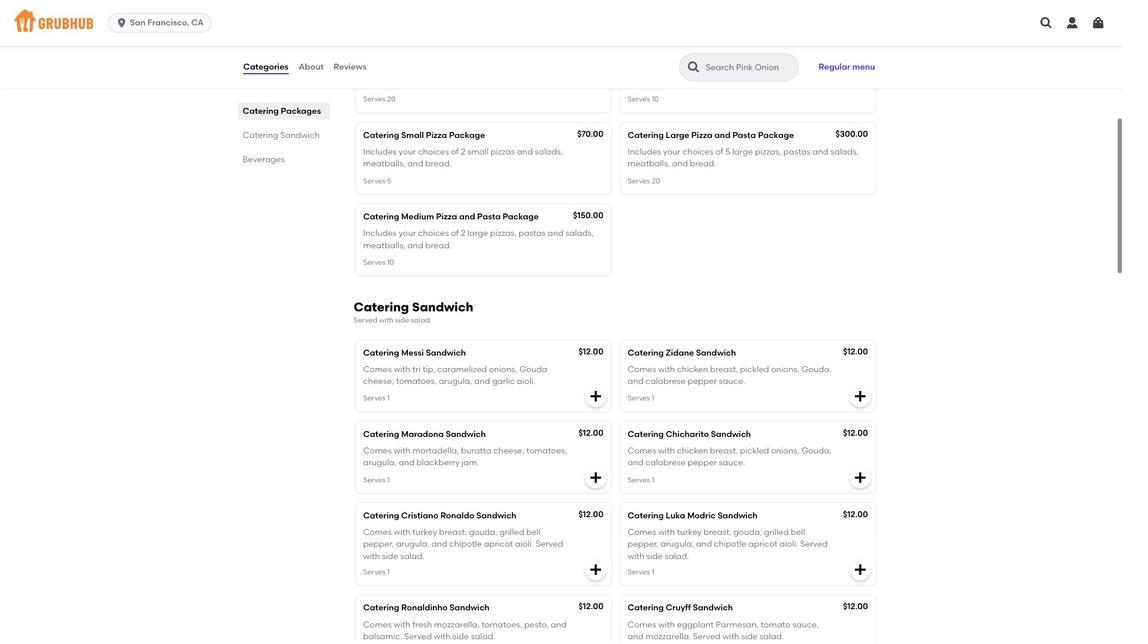 Task type: describe. For each thing, give the bounding box(es) containing it.
catering for catering ronaldinho sandwich
[[363, 604, 399, 614]]

sandwich right zidane
[[696, 348, 736, 358]]

francisco,
[[147, 18, 189, 28]]

catering maradona sandwich
[[363, 430, 486, 440]]

large for 2
[[467, 229, 488, 239]]

pizzas for catering large pizza package
[[490, 65, 515, 75]]

bread. for 3
[[690, 77, 716, 87]]

pickled for catering chicharito sandwich
[[740, 446, 769, 456]]

svg image for catering chicharito sandwich
[[589, 471, 603, 485]]

tip,
[[423, 365, 435, 375]]

serves for catering medium pizza package
[[628, 95, 650, 104]]

choices for catering medium pizza and pasta package
[[418, 229, 449, 239]]

bread. inside the includes your choices of 2 large pizzas, pastas and salads, meatballs, and bread.
[[425, 241, 452, 251]]

includes your choices of 2 small pizzas and salads, meatballs, and bread.
[[363, 147, 563, 169]]

large for meatballs,
[[666, 130, 689, 140]]

small
[[401, 130, 424, 140]]

mortadella,
[[412, 446, 459, 456]]

balsamic.
[[363, 632, 402, 642]]

$70.00
[[577, 129, 603, 139]]

package up includes your choices of 5 large pizzas, pastas and salads, meatballs, and bread.
[[758, 130, 794, 140]]

cheese, inside comes with mortadella, buratta cheese, tomatoes, arugula, and blackberry jam.
[[493, 446, 524, 456]]

serves for catering large pizza package
[[363, 95, 386, 104]]

includes your choices of 6 large pizzas and salads, meatballs, and bread.
[[363, 65, 563, 87]]

serves 5
[[363, 177, 391, 185]]

sauce. for catering chicharito sandwich
[[719, 458, 745, 468]]

serves for catering large pizza and pasta package
[[628, 177, 650, 185]]

choices for catering large pizza and pasta package
[[682, 147, 713, 157]]

of for catering large pizza and pasta package
[[715, 147, 723, 157]]

regular menu button
[[813, 54, 880, 80]]

comes with tri tip, caramelized onions, gouda cheese, tomatoes, arugula, and garlic aioli.
[[363, 365, 547, 387]]

reviews button
[[333, 46, 367, 89]]

serves 1 for catering luka modric sandwich
[[628, 569, 654, 577]]

calabrese for zidane
[[646, 377, 686, 387]]

regular
[[819, 62, 850, 72]]

5 inside includes your choices of 5 large pizzas, pastas and salads, meatballs, and bread.
[[725, 147, 730, 157]]

reviews
[[334, 62, 367, 72]]

chicken for zidane
[[677, 365, 708, 375]]

search icon image
[[687, 60, 701, 74]]

side inside comes with eggplant parmesan, tomato sauce, and mozzarella. served with side salad.
[[741, 632, 758, 642]]

comes with turkey breast, gouda, grilled bell pepper, arugula, and chipotle apricot aioli. served with side salad. for ronaldo
[[363, 528, 563, 562]]

catering for catering zidane sandwich
[[628, 348, 664, 358]]

svg image inside san francisco, ca button
[[116, 17, 128, 29]]

1 for chicharito
[[652, 476, 654, 485]]

$300.00
[[836, 129, 868, 139]]

serves 1 for catering messi sandwich
[[363, 395, 390, 403]]

pizzas for catering medium pizza package
[[755, 65, 779, 75]]

catering up catering sandwich
[[243, 106, 279, 116]]

tomato
[[761, 620, 790, 630]]

catering luka modric sandwich
[[628, 511, 758, 521]]

your for includes your choices of 5 large pizzas, pastas and salads, meatballs, and bread.
[[663, 147, 681, 157]]

pizza for catering medium pizza and pasta package
[[436, 212, 457, 222]]

serves for catering maradona sandwich
[[363, 476, 386, 485]]

comes for catering chicharito sandwich
[[628, 446, 656, 456]]

catering for catering small pizza package
[[363, 130, 399, 140]]

catering chicharito sandwich
[[628, 430, 751, 440]]

aioli. for catering luka modric sandwich
[[780, 540, 798, 550]]

menu
[[852, 62, 875, 72]]

side inside catering sandwich served with side salad.
[[395, 317, 409, 325]]

catering for catering cruyff sandwich
[[628, 604, 664, 614]]

pizza for catering small pizza package
[[426, 130, 447, 140]]

sandwich up eggplant
[[693, 604, 733, 614]]

categories button
[[243, 46, 289, 89]]

your for includes your choices of 3 large pizzas and salads, meatballs, and bread.
[[663, 65, 681, 75]]

modric
[[687, 511, 716, 521]]

main navigation navigation
[[0, 0, 1123, 46]]

comes for catering cristiano ronaldo sandwich
[[363, 528, 392, 538]]

gouda
[[519, 365, 547, 375]]

catering inside catering sandwich served with side salad.
[[354, 300, 409, 315]]

arugula, down luka
[[661, 540, 694, 550]]

with inside comes with tri tip, caramelized onions, gouda cheese, tomatoes, arugula, and garlic aioli.
[[394, 365, 410, 375]]

pizza for catering large pizza and pasta package
[[691, 130, 713, 140]]

comes with turkey breast, gouda, grilled bell pepper, arugula, and chipotle apricot aioli. served with side salad. for modric
[[628, 528, 828, 562]]

salad. down cristiano
[[400, 552, 424, 562]]

$12.00 for catering messi sandwich
[[578, 347, 603, 357]]

ronaldo
[[440, 511, 474, 521]]

catering for catering chicharito sandwich
[[628, 430, 664, 440]]

catering zidane sandwich
[[628, 348, 736, 358]]

pepper, for catering cristiano ronaldo sandwich
[[363, 540, 394, 550]]

chipotle for ronaldo
[[449, 540, 482, 550]]

comes with chicken breast, pickled onions, gouda, and calabrese pepper sauce. for catering zidane sandwich
[[628, 365, 831, 387]]

tomatoes, inside comes with tri tip, caramelized onions, gouda cheese, tomatoes, arugula, and garlic aioli.
[[396, 377, 437, 387]]

salads, inside includes your choices of 5 large pizzas, pastas and salads, meatballs, and bread.
[[830, 147, 859, 157]]

chipotle for modric
[[714, 540, 746, 550]]

1 for cristiano
[[387, 569, 390, 577]]

1 for messi
[[387, 395, 390, 403]]

beverages
[[243, 155, 285, 165]]

pasta for 5
[[732, 130, 756, 140]]

of for catering large pizza package
[[451, 65, 459, 75]]

aioli. for catering cristiano ronaldo sandwich
[[515, 540, 534, 550]]

san francisco, ca button
[[108, 14, 216, 32]]

meatballs, inside includes your choices of 5 large pizzas, pastas and salads, meatballs, and bread.
[[628, 159, 670, 169]]

salad. down luka
[[665, 552, 689, 562]]

sandwich up "caramelized"
[[426, 348, 466, 358]]

catering packages
[[243, 106, 321, 116]]

regular menu
[[819, 62, 875, 72]]

san francisco, ca
[[130, 18, 204, 28]]

apricot for catering luka modric sandwich
[[748, 540, 778, 550]]

includes for includes your choices of 2 large pizzas, pastas and salads, meatballs, and bread.
[[363, 229, 397, 239]]

serves 1 for catering cristiano ronaldo sandwich
[[363, 569, 390, 577]]

2 for small
[[461, 147, 465, 157]]

includes your choices of 5 large pizzas, pastas and salads, meatballs, and bread.
[[628, 147, 859, 169]]

sandwich right modric
[[718, 511, 758, 521]]

with inside comes with mortadella, buratta cheese, tomatoes, arugula, and blackberry jam.
[[394, 446, 410, 456]]

pizza for catering large pizza package
[[427, 49, 448, 59]]

serves 20 for includes your choices of 6 large pizzas and salads, meatballs, and bread.
[[363, 95, 396, 104]]

catering for catering large pizza package
[[363, 49, 399, 59]]

and inside comes with mortadella, buratta cheese, tomatoes, arugula, and blackberry jam.
[[399, 458, 414, 468]]

sauce,
[[792, 620, 819, 630]]

3
[[725, 65, 730, 75]]

your for includes your choices of 2 small pizzas and salads, meatballs, and bread.
[[399, 147, 416, 157]]

comes for catering maradona sandwich
[[363, 446, 392, 456]]

pastas for catering large pizza and pasta package
[[783, 147, 811, 157]]

comes with chicken breast, pickled onions, gouda, and calabrese pepper sauce. for catering chicharito sandwich
[[628, 446, 831, 468]]

served inside comes with fresh mozzarella, tomatoes, pesto, and balsamic. served with side salad.
[[404, 632, 432, 642]]

salads, for includes your choices of 2 small pizzas and salads, meatballs, and bread.
[[535, 147, 563, 157]]

meatballs, inside the includes your choices of 2 large pizzas, pastas and salads, meatballs, and bread.
[[363, 241, 405, 251]]

pepper for zidane
[[688, 377, 717, 387]]

about
[[299, 62, 324, 72]]

meatballs, for includes your choices of 3 large pizzas and salads, meatballs, and bread.
[[628, 77, 670, 87]]

medium for and
[[401, 212, 434, 222]]

comes with mortadella, buratta cheese, tomatoes, arugula, and blackberry jam.
[[363, 446, 567, 468]]

20 for and
[[387, 95, 396, 104]]

serves for catering small pizza package
[[363, 177, 386, 185]]

comes for catering ronaldinho sandwich
[[363, 620, 392, 630]]

1 for zidane
[[652, 395, 654, 403]]

$150.00
[[573, 211, 603, 221]]

arugula, inside comes with tri tip, caramelized onions, gouda cheese, tomatoes, arugula, and garlic aioli.
[[439, 377, 472, 387]]

svg image for catering zidane sandwich
[[589, 390, 603, 404]]

jam.
[[461, 458, 479, 468]]

$140.00
[[837, 48, 868, 58]]

catering for catering maradona sandwich
[[363, 430, 399, 440]]

cristiano
[[401, 511, 438, 521]]

of for catering medium pizza package
[[715, 65, 723, 75]]

onions, for catering messi sandwich
[[489, 365, 517, 375]]

maradona
[[401, 430, 444, 440]]

served inside catering sandwich served with side salad.
[[354, 317, 377, 325]]

pasta for 2
[[477, 212, 501, 222]]

small
[[467, 147, 489, 157]]

eggplant
[[677, 620, 714, 630]]

parmesan,
[[716, 620, 759, 630]]

pizza for catering medium pizza package
[[701, 49, 722, 59]]

garlic
[[492, 377, 515, 387]]

packages
[[281, 106, 321, 116]]

1 for luka
[[652, 569, 654, 577]]

gouda, for modric
[[733, 528, 762, 538]]

$12.00 for catering cristiano ronaldo sandwich
[[578, 510, 603, 520]]

salad. inside comes with eggplant parmesan, tomato sauce, and mozzarella. served with side salad.
[[760, 632, 784, 642]]

catering up beverages
[[243, 130, 278, 141]]

tri
[[412, 365, 421, 375]]

catering messi sandwich
[[363, 348, 466, 358]]



Task type: vqa. For each thing, say whether or not it's contained in the screenshot.
reviews
yes



Task type: locate. For each thing, give the bounding box(es) containing it.
1 horizontal spatial cheese,
[[493, 446, 524, 456]]

large for 5
[[732, 147, 753, 157]]

apricot
[[484, 540, 513, 550], [748, 540, 778, 550]]

pizza up the includes your choices of 2 large pizzas, pastas and salads, meatballs, and bread.
[[436, 212, 457, 222]]

catering sandwich served with side salad.
[[354, 300, 473, 325]]

of inside the includes your choices of 2 large pizzas, pastas and salads, meatballs, and bread.
[[451, 229, 459, 239]]

ca
[[191, 18, 204, 28]]

2 pepper from the top
[[688, 458, 717, 468]]

10 for meatballs,
[[387, 259, 394, 267]]

10
[[652, 95, 659, 104], [387, 259, 394, 267]]

0 horizontal spatial serves 20
[[363, 95, 396, 104]]

your inside includes your choices of 2 small pizzas and salads, meatballs, and bread.
[[399, 147, 416, 157]]

gouda, for catering zidane sandwich
[[801, 365, 831, 375]]

pizza
[[427, 49, 448, 59], [701, 49, 722, 59], [426, 130, 447, 140], [691, 130, 713, 140], [436, 212, 457, 222]]

0 horizontal spatial medium
[[401, 212, 434, 222]]

choices inside includes your choices of 5 large pizzas, pastas and salads, meatballs, and bread.
[[682, 147, 713, 157]]

svg image for catering luka modric sandwich
[[589, 563, 603, 578]]

includes inside includes your choices of 3 large pizzas and salads, meatballs, and bread.
[[628, 65, 661, 75]]

salads, for includes your choices of 3 large pizzas and salads, meatballs, and bread.
[[799, 65, 827, 75]]

pizzas for catering small pizza package
[[491, 147, 515, 157]]

2 pickled from the top
[[740, 446, 769, 456]]

0 horizontal spatial 10
[[387, 259, 394, 267]]

package up the includes your choices of 2 large pizzas, pastas and salads, meatballs, and bread.
[[503, 212, 539, 222]]

serves 10
[[628, 95, 659, 104], [363, 259, 394, 267]]

1 vertical spatial 5
[[387, 177, 391, 185]]

sandwich down packages
[[280, 130, 320, 141]]

catering left cruyff
[[628, 604, 664, 614]]

bread. inside includes your choices of 6 large pizzas and salads, meatballs, and bread.
[[425, 77, 452, 87]]

comes with turkey breast, gouda, grilled bell pepper, arugula, and chipotle apricot aioli. served with side salad. down modric
[[628, 528, 828, 562]]

side inside comes with fresh mozzarella, tomatoes, pesto, and balsamic. served with side salad.
[[453, 632, 469, 642]]

1 horizontal spatial bell
[[791, 528, 805, 538]]

package for 2
[[449, 130, 485, 140]]

1 horizontal spatial apricot
[[748, 540, 778, 550]]

0 horizontal spatial apricot
[[484, 540, 513, 550]]

serves 10 for includes your choices of 3 large pizzas and salads, meatballs, and bread.
[[628, 95, 659, 104]]

pizza up search icon
[[701, 49, 722, 59]]

1 gouda, from the top
[[801, 365, 831, 375]]

20 for meatballs,
[[652, 177, 660, 185]]

0 vertical spatial pizzas,
[[755, 147, 781, 157]]

choices inside the includes your choices of 2 large pizzas, pastas and salads, meatballs, and bread.
[[418, 229, 449, 239]]

turkey
[[412, 528, 437, 538], [677, 528, 702, 538]]

large right 3
[[732, 65, 753, 75]]

1 grilled from the left
[[499, 528, 524, 538]]

1 vertical spatial pastas
[[519, 229, 546, 239]]

mozzarella.
[[646, 632, 691, 642]]

serves 20
[[363, 95, 396, 104], [628, 177, 660, 185]]

1 vertical spatial chicken
[[677, 446, 708, 456]]

side
[[395, 317, 409, 325], [382, 552, 398, 562], [646, 552, 663, 562], [453, 632, 469, 642], [741, 632, 758, 642]]

meatballs,
[[363, 77, 405, 87], [628, 77, 670, 87], [363, 159, 405, 169], [628, 159, 670, 169], [363, 241, 405, 251]]

1 horizontal spatial pasta
[[732, 130, 756, 140]]

catering left chicharito
[[628, 430, 664, 440]]

1 up catering luka modric sandwich
[[652, 476, 654, 485]]

$270.00
[[572, 48, 603, 58]]

of left 3
[[715, 65, 723, 75]]

large right 6
[[468, 65, 488, 75]]

choices down "catering medium pizza package"
[[682, 65, 713, 75]]

1 horizontal spatial medium
[[666, 49, 699, 59]]

catering left luka
[[628, 511, 664, 521]]

pizza up includes your choices of 6 large pizzas and salads, meatballs, and bread.
[[427, 49, 448, 59]]

choices inside includes your choices of 2 small pizzas and salads, meatballs, and bread.
[[418, 147, 449, 157]]

pizzas right 6
[[490, 65, 515, 75]]

2 pepper, from the left
[[628, 540, 659, 550]]

1 horizontal spatial serves 10
[[628, 95, 659, 104]]

catering left zidane
[[628, 348, 664, 358]]

breast, for cristiano
[[439, 528, 467, 538]]

large
[[401, 49, 425, 59], [666, 130, 689, 140]]

pizzas, inside the includes your choices of 2 large pizzas, pastas and salads, meatballs, and bread.
[[490, 229, 517, 239]]

large down catering medium pizza and pasta package
[[467, 229, 488, 239]]

caramelized
[[437, 365, 487, 375]]

gouda, down catering luka modric sandwich
[[733, 528, 762, 538]]

fresh
[[412, 620, 432, 630]]

catering small pizza package
[[363, 130, 485, 140]]

serves 1 for catering maradona sandwich
[[363, 476, 390, 485]]

Search Pink Onion search field
[[705, 62, 795, 73]]

serves for catering messi sandwich
[[363, 395, 386, 403]]

0 horizontal spatial gouda,
[[469, 528, 497, 538]]

includes
[[363, 65, 397, 75], [628, 65, 661, 75], [363, 147, 397, 157], [628, 147, 661, 157], [363, 229, 397, 239]]

1 sauce. from the top
[[719, 377, 745, 387]]

0 vertical spatial gouda,
[[801, 365, 831, 375]]

bread. down the catering small pizza package
[[425, 159, 452, 169]]

meatballs, inside includes your choices of 6 large pizzas and salads, meatballs, and bread.
[[363, 77, 405, 87]]

your for includes your choices of 6 large pizzas and salads, meatballs, and bread.
[[399, 65, 416, 75]]

of inside includes your choices of 5 large pizzas, pastas and salads, meatballs, and bread.
[[715, 147, 723, 157]]

2 inside the includes your choices of 2 large pizzas, pastas and salads, meatballs, and bread.
[[461, 229, 465, 239]]

salad. down tomato
[[760, 632, 784, 642]]

catering up "messi"
[[354, 300, 409, 315]]

with inside catering sandwich served with side salad.
[[379, 317, 393, 325]]

choices
[[418, 65, 449, 75], [682, 65, 713, 75], [418, 147, 449, 157], [682, 147, 713, 157], [418, 229, 449, 239]]

your inside the includes your choices of 2 large pizzas, pastas and salads, meatballs, and bread.
[[399, 229, 416, 239]]

1 down catering maradona sandwich
[[387, 476, 390, 485]]

1 up catering maradona sandwich
[[387, 395, 390, 403]]

serves
[[363, 95, 386, 104], [628, 95, 650, 104], [363, 177, 386, 185], [628, 177, 650, 185], [363, 259, 386, 267], [363, 395, 386, 403], [628, 395, 650, 403], [363, 476, 386, 485], [628, 476, 650, 485], [363, 569, 386, 577], [628, 569, 650, 577]]

1 vertical spatial 20
[[652, 177, 660, 185]]

comes with chicken breast, pickled onions, gouda, and calabrese pepper sauce. down the catering zidane sandwich
[[628, 365, 831, 387]]

your for includes your choices of 2 large pizzas, pastas and salads, meatballs, and bread.
[[399, 229, 416, 239]]

0 horizontal spatial serves 10
[[363, 259, 394, 267]]

breast, for luka
[[704, 528, 731, 538]]

2
[[461, 147, 465, 157], [461, 229, 465, 239]]

1 apricot from the left
[[484, 540, 513, 550]]

sandwich right chicharito
[[711, 430, 751, 440]]

includes for includes your choices of 6 large pizzas and salads, meatballs, and bread.
[[363, 65, 397, 75]]

0 vertical spatial calabrese
[[646, 377, 686, 387]]

salads, inside the includes your choices of 2 large pizzas, pastas and salads, meatballs, and bread.
[[566, 229, 594, 239]]

catering left "messi"
[[363, 348, 399, 358]]

pastas inside the includes your choices of 2 large pizzas, pastas and salads, meatballs, and bread.
[[519, 229, 546, 239]]

comes inside comes with eggplant parmesan, tomato sauce, and mozzarella. served with side salad.
[[628, 620, 656, 630]]

sauce.
[[719, 377, 745, 387], [719, 458, 745, 468]]

sandwich up mozzarella, at bottom
[[450, 604, 490, 614]]

serves for catering medium pizza and pasta package
[[363, 259, 386, 267]]

choices down catering large pizza and pasta package
[[682, 147, 713, 157]]

pepper, for catering luka modric sandwich
[[628, 540, 659, 550]]

1 horizontal spatial chipotle
[[714, 540, 746, 550]]

0 horizontal spatial grilled
[[499, 528, 524, 538]]

turkey down cristiano
[[412, 528, 437, 538]]

0 horizontal spatial 5
[[387, 177, 391, 185]]

chipotle
[[449, 540, 482, 550], [714, 540, 746, 550]]

1 horizontal spatial gouda,
[[733, 528, 762, 538]]

calabrese down zidane
[[646, 377, 686, 387]]

1 comes with chicken breast, pickled onions, gouda, and calabrese pepper sauce. from the top
[[628, 365, 831, 387]]

0 vertical spatial cheese,
[[363, 377, 394, 387]]

pastas inside includes your choices of 5 large pizzas, pastas and salads, meatballs, and bread.
[[783, 147, 811, 157]]

arugula, inside comes with mortadella, buratta cheese, tomatoes, arugula, and blackberry jam.
[[363, 458, 397, 468]]

breast,
[[710, 365, 738, 375], [710, 446, 738, 456], [439, 528, 467, 538], [704, 528, 731, 538]]

0 horizontal spatial large
[[401, 49, 425, 59]]

chicken down the catering zidane sandwich
[[677, 365, 708, 375]]

1 up "catering cruyff sandwich"
[[652, 569, 654, 577]]

catering right "$70.00"
[[628, 130, 664, 140]]

1 vertical spatial 2
[[461, 229, 465, 239]]

large for and
[[401, 49, 425, 59]]

1 pepper, from the left
[[363, 540, 394, 550]]

catering medium pizza package
[[628, 49, 760, 59]]

your down catering medium pizza and pasta package
[[399, 229, 416, 239]]

pizzas, inside includes your choices of 5 large pizzas, pastas and salads, meatballs, and bread.
[[755, 147, 781, 157]]

2 inside includes your choices of 2 small pizzas and salads, meatballs, and bread.
[[461, 147, 465, 157]]

turkey down catering luka modric sandwich
[[677, 528, 702, 538]]

catering left cristiano
[[363, 511, 399, 521]]

0 vertical spatial sauce.
[[719, 377, 745, 387]]

your inside includes your choices of 3 large pizzas and salads, meatballs, and bread.
[[663, 65, 681, 75]]

1 for maradona
[[387, 476, 390, 485]]

1 horizontal spatial 5
[[725, 147, 730, 157]]

your inside includes your choices of 6 large pizzas and salads, meatballs, and bread.
[[399, 65, 416, 75]]

aioli.
[[517, 377, 536, 387], [515, 540, 534, 550], [780, 540, 798, 550]]

pizzas inside includes your choices of 2 small pizzas and salads, meatballs, and bread.
[[491, 147, 515, 157]]

2 horizontal spatial tomatoes,
[[526, 446, 567, 456]]

1 bell from the left
[[526, 528, 541, 538]]

choices inside includes your choices of 3 large pizzas and salads, meatballs, and bread.
[[682, 65, 713, 75]]

2 gouda, from the left
[[733, 528, 762, 538]]

0 vertical spatial pastas
[[783, 147, 811, 157]]

serves for catering chicharito sandwich
[[628, 476, 650, 485]]

meatballs, inside includes your choices of 2 small pizzas and salads, meatballs, and bread.
[[363, 159, 405, 169]]

aioli. inside comes with tri tip, caramelized onions, gouda cheese, tomatoes, arugula, and garlic aioli.
[[517, 377, 536, 387]]

salad. inside catering sandwich served with side salad.
[[411, 317, 432, 325]]

1 pickled from the top
[[740, 365, 769, 375]]

bread. for 2
[[425, 159, 452, 169]]

catering large pizza package
[[363, 49, 486, 59]]

pasta up includes your choices of 5 large pizzas, pastas and salads, meatballs, and bread.
[[732, 130, 756, 140]]

catering cristiano ronaldo sandwich
[[363, 511, 516, 521]]

2 vertical spatial tomatoes,
[[481, 620, 522, 630]]

1 horizontal spatial grilled
[[764, 528, 789, 538]]

chipotle down the ronaldo
[[449, 540, 482, 550]]

0 horizontal spatial comes with turkey breast, gouda, grilled bell pepper, arugula, and chipotle apricot aioli. served with side salad.
[[363, 528, 563, 562]]

onions, for catering zidane sandwich
[[771, 365, 799, 375]]

pizzas
[[490, 65, 515, 75], [755, 65, 779, 75], [491, 147, 515, 157]]

messi
[[401, 348, 424, 358]]

luka
[[666, 511, 685, 521]]

your
[[399, 65, 416, 75], [663, 65, 681, 75], [399, 147, 416, 157], [663, 147, 681, 157], [399, 229, 416, 239]]

chipotle down modric
[[714, 540, 746, 550]]

2 bell from the left
[[791, 528, 805, 538]]

gouda,
[[801, 365, 831, 375], [801, 446, 831, 456]]

0 vertical spatial pasta
[[732, 130, 756, 140]]

pasta
[[732, 130, 756, 140], [477, 212, 501, 222]]

catering for catering medium pizza package
[[628, 49, 664, 59]]

package up search pink onion search box
[[724, 49, 760, 59]]

1 2 from the top
[[461, 147, 465, 157]]

served
[[354, 317, 377, 325], [536, 540, 563, 550], [800, 540, 828, 550], [404, 632, 432, 642], [693, 632, 721, 642]]

tomatoes, inside comes with fresh mozzarella, tomatoes, pesto, and balsamic. served with side salad.
[[481, 620, 522, 630]]

pepper
[[688, 377, 717, 387], [688, 458, 717, 468]]

chicharito
[[666, 430, 709, 440]]

salad. inside comes with fresh mozzarella, tomatoes, pesto, and balsamic. served with side salad.
[[471, 632, 495, 642]]

arugula,
[[439, 377, 472, 387], [363, 458, 397, 468], [396, 540, 429, 550], [661, 540, 694, 550]]

serves 1 for catering zidane sandwich
[[628, 395, 654, 403]]

choices down the catering small pizza package
[[418, 147, 449, 157]]

choices for catering medium pizza package
[[682, 65, 713, 75]]

1 vertical spatial pickled
[[740, 446, 769, 456]]

0 horizontal spatial bell
[[526, 528, 541, 538]]

san
[[130, 18, 145, 28]]

catering ronaldinho sandwich
[[363, 604, 490, 614]]

0 horizontal spatial turkey
[[412, 528, 437, 538]]

0 horizontal spatial chipotle
[[449, 540, 482, 550]]

bread. inside includes your choices of 2 small pizzas and salads, meatballs, and bread.
[[425, 159, 452, 169]]

2 apricot from the left
[[748, 540, 778, 550]]

0 vertical spatial serves 10
[[628, 95, 659, 104]]

1 vertical spatial calabrese
[[646, 458, 686, 468]]

1 vertical spatial cheese,
[[493, 446, 524, 456]]

1 vertical spatial tomatoes,
[[526, 446, 567, 456]]

catering medium pizza and pasta package
[[363, 212, 539, 222]]

includes for includes your choices of 3 large pizzas and salads, meatballs, and bread.
[[628, 65, 661, 75]]

bread. down search icon
[[690, 77, 716, 87]]

2 left small
[[461, 147, 465, 157]]

and inside comes with eggplant parmesan, tomato sauce, and mozzarella. served with side salad.
[[628, 632, 644, 642]]

your down small
[[399, 147, 416, 157]]

serves 1
[[363, 395, 390, 403], [628, 395, 654, 403], [363, 476, 390, 485], [628, 476, 654, 485], [363, 569, 390, 577], [628, 569, 654, 577]]

0 vertical spatial 5
[[725, 147, 730, 157]]

and inside comes with fresh mozzarella, tomatoes, pesto, and balsamic. served with side salad.
[[551, 620, 567, 630]]

large inside the includes your choices of 2 large pizzas, pastas and salads, meatballs, and bread.
[[467, 229, 488, 239]]

0 vertical spatial 10
[[652, 95, 659, 104]]

large for 3
[[732, 65, 753, 75]]

catering for catering medium pizza and pasta package
[[363, 212, 399, 222]]

bell for catering cristiano ronaldo sandwich
[[526, 528, 541, 538]]

catering down serves 5
[[363, 212, 399, 222]]

0 vertical spatial large
[[401, 49, 425, 59]]

comes with turkey breast, gouda, grilled bell pepper, arugula, and chipotle apricot aioli. served with side salad.
[[363, 528, 563, 562], [628, 528, 828, 562]]

1 calabrese from the top
[[646, 377, 686, 387]]

1 vertical spatial pizzas,
[[490, 229, 517, 239]]

package
[[450, 49, 486, 59], [724, 49, 760, 59], [449, 130, 485, 140], [758, 130, 794, 140], [503, 212, 539, 222]]

$12.00 for catering chicharito sandwich
[[843, 428, 868, 439]]

2 gouda, from the top
[[801, 446, 831, 456]]

meatballs, for includes your choices of 2 small pizzas and salads, meatballs, and bread.
[[363, 159, 405, 169]]

grilled for catering cristiano ronaldo sandwich
[[499, 528, 524, 538]]

svg image
[[1039, 16, 1053, 30], [1065, 16, 1079, 30], [1091, 16, 1105, 30], [116, 17, 128, 29], [853, 390, 867, 404], [853, 471, 867, 485]]

sandwich inside catering sandwich served with side salad.
[[412, 300, 473, 315]]

1 horizontal spatial serves 20
[[628, 177, 660, 185]]

includes your choices of 3 large pizzas and salads, meatballs, and bread.
[[628, 65, 827, 87]]

1 vertical spatial comes with chicken breast, pickled onions, gouda, and calabrese pepper sauce.
[[628, 446, 831, 468]]

0 horizontal spatial 20
[[387, 95, 396, 104]]

zidane
[[666, 348, 694, 358]]

1 chicken from the top
[[677, 365, 708, 375]]

salads, inside includes your choices of 3 large pizzas and salads, meatballs, and bread.
[[799, 65, 827, 75]]

categories
[[243, 62, 289, 72]]

0 horizontal spatial pastas
[[519, 229, 546, 239]]

tomatoes, inside comes with mortadella, buratta cheese, tomatoes, arugula, and blackberry jam.
[[526, 446, 567, 456]]

comes with fresh mozzarella, tomatoes, pesto, and balsamic. served with side salad.
[[363, 620, 567, 642]]

breast, down the catering zidane sandwich
[[710, 365, 738, 375]]

about button
[[298, 46, 324, 89]]

2 comes with turkey breast, gouda, grilled bell pepper, arugula, and chipotle apricot aioli. served with side salad. from the left
[[628, 528, 828, 562]]

medium for bread.
[[666, 49, 699, 59]]

1 vertical spatial serves 10
[[363, 259, 394, 267]]

0 horizontal spatial pasta
[[477, 212, 501, 222]]

sauce. for catering zidane sandwich
[[719, 377, 745, 387]]

pizzas inside includes your choices of 3 large pizzas and salads, meatballs, and bread.
[[755, 65, 779, 75]]

6
[[461, 65, 466, 75]]

pastas
[[783, 147, 811, 157], [519, 229, 546, 239]]

0 vertical spatial tomatoes,
[[396, 377, 437, 387]]

pizzas right small
[[491, 147, 515, 157]]

large inside includes your choices of 3 large pizzas and salads, meatballs, and bread.
[[732, 65, 753, 75]]

meatballs, for includes your choices of 6 large pizzas and salads, meatballs, and bread.
[[363, 77, 405, 87]]

comes for catering messi sandwich
[[363, 365, 392, 375]]

includes your choices of 2 large pizzas, pastas and salads, meatballs, and bread.
[[363, 229, 594, 251]]

grilled
[[499, 528, 524, 538], [764, 528, 789, 538]]

includes inside the includes your choices of 2 large pizzas, pastas and salads, meatballs, and bread.
[[363, 229, 397, 239]]

large inside includes your choices of 6 large pizzas and salads, meatballs, and bread.
[[468, 65, 488, 75]]

1 horizontal spatial comes with turkey breast, gouda, grilled bell pepper, arugula, and chipotle apricot aioli. served with side salad.
[[628, 528, 828, 562]]

1 gouda, from the left
[[469, 528, 497, 538]]

0 horizontal spatial cheese,
[[363, 377, 394, 387]]

choices for catering small pizza package
[[418, 147, 449, 157]]

sandwich up buratta
[[446, 430, 486, 440]]

medium
[[666, 49, 699, 59], [401, 212, 434, 222]]

1 vertical spatial sauce.
[[719, 458, 745, 468]]

calabrese for chicharito
[[646, 458, 686, 468]]

sauce. down catering chicharito sandwich
[[719, 458, 745, 468]]

gouda, for catering chicharito sandwich
[[801, 446, 831, 456]]

$12.00 for catering maradona sandwich
[[578, 428, 603, 439]]

chicken for chicharito
[[677, 446, 708, 456]]

of inside includes your choices of 6 large pizzas and salads, meatballs, and bread.
[[451, 65, 459, 75]]

svg image
[[589, 390, 603, 404], [589, 471, 603, 485], [589, 563, 603, 578], [853, 563, 867, 578]]

cheese, inside comes with tri tip, caramelized onions, gouda cheese, tomatoes, arugula, and garlic aioli.
[[363, 377, 394, 387]]

catering right $270.00
[[628, 49, 664, 59]]

0 vertical spatial 20
[[387, 95, 396, 104]]

catering for catering messi sandwich
[[363, 348, 399, 358]]

breast, for zidane
[[710, 365, 738, 375]]

bread.
[[425, 77, 452, 87], [690, 77, 716, 87], [425, 159, 452, 169], [690, 159, 716, 169], [425, 241, 452, 251]]

1 horizontal spatial 20
[[652, 177, 660, 185]]

comes for catering cruyff sandwich
[[628, 620, 656, 630]]

0 vertical spatial comes with chicken breast, pickled onions, gouda, and calabrese pepper sauce.
[[628, 365, 831, 387]]

choices down catering medium pizza and pasta package
[[418, 229, 449, 239]]

1 horizontal spatial pizzas,
[[755, 147, 781, 157]]

cheese, right buratta
[[493, 446, 524, 456]]

1 turkey from the left
[[412, 528, 437, 538]]

pizzas, for catering medium pizza and pasta package
[[490, 229, 517, 239]]

catering sandwich
[[243, 130, 320, 141]]

pepper for chicharito
[[688, 458, 717, 468]]

arugula, down catering maradona sandwich
[[363, 458, 397, 468]]

large inside includes your choices of 5 large pizzas, pastas and salads, meatballs, and bread.
[[732, 147, 753, 157]]

gouda, down the ronaldo
[[469, 528, 497, 538]]

salads,
[[535, 65, 563, 75], [799, 65, 827, 75], [535, 147, 563, 157], [830, 147, 859, 157], [566, 229, 594, 239]]

comes with chicken breast, pickled onions, gouda, and calabrese pepper sauce.
[[628, 365, 831, 387], [628, 446, 831, 468]]

salad. down mozzarella, at bottom
[[471, 632, 495, 642]]

salads, inside includes your choices of 6 large pizzas and salads, meatballs, and bread.
[[535, 65, 563, 75]]

pepper down the catering zidane sandwich
[[688, 377, 717, 387]]

20
[[387, 95, 396, 104], [652, 177, 660, 185]]

0 vertical spatial serves 20
[[363, 95, 396, 104]]

2 chicken from the top
[[677, 446, 708, 456]]

bread. inside includes your choices of 5 large pizzas, pastas and salads, meatballs, and bread.
[[690, 159, 716, 169]]

1 vertical spatial pasta
[[477, 212, 501, 222]]

onions, for catering chicharito sandwich
[[771, 446, 799, 456]]

serves 20 for includes your choices of 5 large pizzas, pastas and salads, meatballs, and bread.
[[628, 177, 660, 185]]

1 horizontal spatial pepper,
[[628, 540, 659, 550]]

serves for catering cristiano ronaldo sandwich
[[363, 569, 386, 577]]

1 pepper from the top
[[688, 377, 717, 387]]

0 vertical spatial chicken
[[677, 365, 708, 375]]

ronaldinho
[[401, 604, 448, 614]]

pizzas right 3
[[755, 65, 779, 75]]

sandwich right the ronaldo
[[476, 511, 516, 521]]

chicken down catering chicharito sandwich
[[677, 446, 708, 456]]

1 horizontal spatial pastas
[[783, 147, 811, 157]]

0 vertical spatial 2
[[461, 147, 465, 157]]

0 vertical spatial medium
[[666, 49, 699, 59]]

blackberry
[[416, 458, 460, 468]]

0 horizontal spatial pizzas,
[[490, 229, 517, 239]]

pizzas, for catering large pizza and pasta package
[[755, 147, 781, 157]]

comes inside comes with tri tip, caramelized onions, gouda cheese, tomatoes, arugula, and garlic aioli.
[[363, 365, 392, 375]]

2 2 from the top
[[461, 229, 465, 239]]

mozzarella,
[[434, 620, 479, 630]]

breast, down the ronaldo
[[439, 528, 467, 538]]

includes inside includes your choices of 6 large pizzas and salads, meatballs, and bread.
[[363, 65, 397, 75]]

catering up balsamic.
[[363, 604, 399, 614]]

1 horizontal spatial large
[[666, 130, 689, 140]]

sauce. down the catering zidane sandwich
[[719, 377, 745, 387]]

your inside includes your choices of 5 large pizzas, pastas and salads, meatballs, and bread.
[[663, 147, 681, 157]]

gouda, for ronaldo
[[469, 528, 497, 538]]

1 horizontal spatial tomatoes,
[[481, 620, 522, 630]]

of down catering medium pizza and pasta package
[[451, 229, 459, 239]]

1 comes with turkey breast, gouda, grilled bell pepper, arugula, and chipotle apricot aioli. served with side salad. from the left
[[363, 528, 563, 562]]

bread. down catering medium pizza and pasta package
[[425, 241, 452, 251]]

0 vertical spatial pepper
[[688, 377, 717, 387]]

your left search icon
[[663, 65, 681, 75]]

choices inside includes your choices of 6 large pizzas and salads, meatballs, and bread.
[[418, 65, 449, 75]]

pepper down catering chicharito sandwich
[[688, 458, 717, 468]]

choices down catering large pizza package at the left top
[[418, 65, 449, 75]]

of inside includes your choices of 2 small pizzas and salads, meatballs, and bread.
[[451, 147, 459, 157]]

grilled for catering luka modric sandwich
[[764, 528, 789, 538]]

comes for catering zidane sandwich
[[628, 365, 656, 375]]

comes with turkey breast, gouda, grilled bell pepper, arugula, and chipotle apricot aioli. served with side salad. down the ronaldo
[[363, 528, 563, 562]]

breast, down catering chicharito sandwich
[[710, 446, 738, 456]]

catering cruyff sandwich
[[628, 604, 733, 614]]

tomatoes,
[[396, 377, 437, 387], [526, 446, 567, 456], [481, 620, 522, 630]]

pesto,
[[524, 620, 549, 630]]

1 vertical spatial serves 20
[[628, 177, 660, 185]]

comes inside comes with mortadella, buratta cheese, tomatoes, arugula, and blackberry jam.
[[363, 446, 392, 456]]

bread. down catering large pizza package at the left top
[[425, 77, 452, 87]]

with
[[379, 317, 393, 325], [394, 365, 410, 375], [658, 365, 675, 375], [394, 446, 410, 456], [658, 446, 675, 456], [394, 528, 410, 538], [658, 528, 675, 538], [363, 552, 380, 562], [628, 552, 644, 562], [394, 620, 410, 630], [658, 620, 675, 630], [434, 632, 451, 642], [723, 632, 739, 642]]

pasta up the includes your choices of 2 large pizzas, pastas and salads, meatballs, and bread.
[[477, 212, 501, 222]]

your down catering large pizza package at the left top
[[399, 65, 416, 75]]

pickled
[[740, 365, 769, 375], [740, 446, 769, 456]]

buratta
[[461, 446, 491, 456]]

arugula, down cristiano
[[396, 540, 429, 550]]

cruyff
[[666, 604, 691, 614]]

includes for includes your choices of 2 small pizzas and salads, meatballs, and bread.
[[363, 147, 397, 157]]

package for 6
[[450, 49, 486, 59]]

onions,
[[489, 365, 517, 375], [771, 365, 799, 375], [771, 446, 799, 456]]

arugula, down "caramelized"
[[439, 377, 472, 387]]

of left small
[[451, 147, 459, 157]]

breast, down modric
[[704, 528, 731, 538]]

onions, inside comes with tri tip, caramelized onions, gouda cheese, tomatoes, arugula, and garlic aioli.
[[489, 365, 517, 375]]

large for 6
[[468, 65, 488, 75]]

pastas for catering medium pizza and pasta package
[[519, 229, 546, 239]]

$12.00 for catering zidane sandwich
[[843, 347, 868, 357]]

pickled for catering zidane sandwich
[[740, 365, 769, 375]]

meatballs, inside includes your choices of 3 large pizzas and salads, meatballs, and bread.
[[628, 77, 670, 87]]

2 grilled from the left
[[764, 528, 789, 538]]

5 down the catering small pizza package
[[387, 177, 391, 185]]

0 horizontal spatial tomatoes,
[[396, 377, 437, 387]]

of left 6
[[451, 65, 459, 75]]

comes for catering luka modric sandwich
[[628, 528, 656, 538]]

catering left maradona
[[363, 430, 399, 440]]

pizza right small
[[426, 130, 447, 140]]

comes inside comes with fresh mozzarella, tomatoes, pesto, and balsamic. served with side salad.
[[363, 620, 392, 630]]

of down catering large pizza and pasta package
[[715, 147, 723, 157]]

serves 10 for includes your choices of 2 large pizzas, pastas and salads, meatballs, and bread.
[[363, 259, 394, 267]]

catering large pizza and pasta package
[[628, 130, 794, 140]]

0 vertical spatial pickled
[[740, 365, 769, 375]]

1 horizontal spatial turkey
[[677, 528, 702, 538]]

comes with chicken breast, pickled onions, gouda, and calabrese pepper sauce. down catering chicharito sandwich
[[628, 446, 831, 468]]

breast, for chicharito
[[710, 446, 738, 456]]

includes for includes your choices of 5 large pizzas, pastas and salads, meatballs, and bread.
[[628, 147, 661, 157]]

2 comes with chicken breast, pickled onions, gouda, and calabrese pepper sauce. from the top
[[628, 446, 831, 468]]

salad. up catering messi sandwich
[[411, 317, 432, 325]]

package up 6
[[450, 49, 486, 59]]

5 down catering large pizza and pasta package
[[725, 147, 730, 157]]

large
[[468, 65, 488, 75], [732, 65, 753, 75], [732, 147, 753, 157], [467, 229, 488, 239]]

1 chipotle from the left
[[449, 540, 482, 550]]

1 vertical spatial pepper
[[688, 458, 717, 468]]

2 chipotle from the left
[[714, 540, 746, 550]]

1 up catering ronaldinho sandwich
[[387, 569, 390, 577]]

1
[[387, 395, 390, 403], [652, 395, 654, 403], [387, 476, 390, 485], [652, 476, 654, 485], [387, 569, 390, 577], [652, 569, 654, 577]]

2 down catering medium pizza and pasta package
[[461, 229, 465, 239]]

pizzas inside includes your choices of 6 large pizzas and salads, meatballs, and bread.
[[490, 65, 515, 75]]

comes with eggplant parmesan, tomato sauce, and mozzarella. served with side salad.
[[628, 620, 819, 642]]

1 vertical spatial medium
[[401, 212, 434, 222]]

pizza up includes your choices of 5 large pizzas, pastas and salads, meatballs, and bread.
[[691, 130, 713, 140]]

package up small
[[449, 130, 485, 140]]

of for catering medium pizza and pasta package
[[451, 229, 459, 239]]

includes inside includes your choices of 2 small pizzas and salads, meatballs, and bread.
[[363, 147, 397, 157]]

2 calabrese from the top
[[646, 458, 686, 468]]

2 turkey from the left
[[677, 528, 702, 538]]

of inside includes your choices of 3 large pizzas and salads, meatballs, and bread.
[[715, 65, 723, 75]]

pepper,
[[363, 540, 394, 550], [628, 540, 659, 550]]

bread. inside includes your choices of 3 large pizzas and salads, meatballs, and bread.
[[690, 77, 716, 87]]

choices for catering large pizza package
[[418, 65, 449, 75]]

1 vertical spatial gouda,
[[801, 446, 831, 456]]

salads, inside includes your choices of 2 small pizzas and salads, meatballs, and bread.
[[535, 147, 563, 157]]

1 up catering chicharito sandwich
[[652, 395, 654, 403]]

2 sauce. from the top
[[719, 458, 745, 468]]

1 horizontal spatial 10
[[652, 95, 659, 104]]

$12.00 for catering luka modric sandwich
[[843, 510, 868, 520]]

and inside comes with tri tip, caramelized onions, gouda cheese, tomatoes, arugula, and garlic aioli.
[[474, 377, 490, 387]]

includes inside includes your choices of 5 large pizzas, pastas and salads, meatballs, and bread.
[[628, 147, 661, 157]]

served inside comes with eggplant parmesan, tomato sauce, and mozzarella. served with side salad.
[[693, 632, 721, 642]]

0 horizontal spatial pepper,
[[363, 540, 394, 550]]

apricot for catering cristiano ronaldo sandwich
[[484, 540, 513, 550]]

1 vertical spatial 10
[[387, 259, 394, 267]]

1 vertical spatial large
[[666, 130, 689, 140]]



